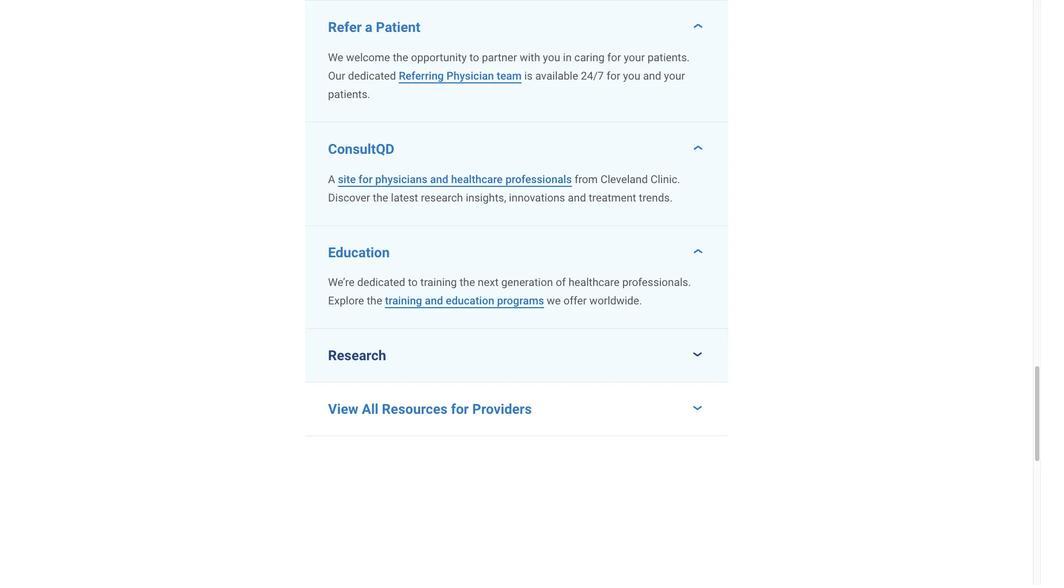 Task type: describe. For each thing, give the bounding box(es) containing it.
dedicated inside 'we welcome the opportunity to partner with you in caring for your patients. our dedicated'
[[348, 69, 396, 82]]

training and education programs link
[[385, 295, 544, 308]]

referring physician team link
[[399, 69, 522, 82]]

consultqd tab
[[305, 122, 728, 161]]

generation
[[501, 276, 553, 289]]

for inside 'view all resources for providers' tab
[[451, 402, 469, 418]]

all
[[362, 402, 379, 418]]

referring physician team
[[399, 69, 522, 82]]

physicians
[[375, 173, 428, 186]]

offer
[[564, 295, 587, 308]]

site for physicians and healthcare professionals link
[[338, 173, 572, 186]]

refer
[[328, 19, 362, 35]]

the up education
[[460, 276, 475, 289]]

welcome
[[346, 51, 390, 64]]

tab list containing refer a patient
[[305, 0, 728, 437]]

refer a patient
[[328, 19, 421, 35]]

opportunity
[[411, 51, 467, 64]]

next
[[478, 276, 499, 289]]

providers
[[472, 402, 532, 418]]

0 horizontal spatial healthcare
[[451, 173, 503, 186]]

with
[[520, 51, 540, 64]]

innovations
[[509, 191, 565, 204]]

and inside "from cleveland clinic. discover the latest research insights, innovations and treatment trends."
[[568, 191, 586, 204]]

education
[[328, 244, 390, 261]]

training inside we're dedicated to training the next generation of healthcare professionals. explore the
[[420, 276, 457, 289]]

education tab
[[305, 226, 728, 265]]

discover
[[328, 191, 370, 204]]

to inside 'we welcome the opportunity to partner with you in caring for your patients. our dedicated'
[[469, 51, 479, 64]]

cleveland
[[601, 173, 648, 186]]

site
[[338, 173, 356, 186]]

patients. inside the is available 24/7 for you and your patients.
[[328, 88, 370, 101]]

resources
[[382, 402, 448, 418]]

latest
[[391, 191, 418, 204]]

and inside the is available 24/7 for you and your patients.
[[643, 69, 661, 82]]

the inside 'we welcome the opportunity to partner with you in caring for your patients. our dedicated'
[[393, 51, 408, 64]]

a
[[365, 19, 373, 35]]

1 vertical spatial training
[[385, 295, 422, 308]]

a
[[328, 173, 335, 186]]

for inside 'we welcome the opportunity to partner with you in caring for your patients. our dedicated'
[[607, 51, 621, 64]]

is available 24/7 for you and your patients.
[[328, 69, 685, 101]]

your inside 'we welcome the opportunity to partner with you in caring for your patients. our dedicated'
[[624, 51, 645, 64]]

for right site
[[359, 173, 373, 186]]

partner
[[482, 51, 517, 64]]

view all resources for providers tab
[[305, 383, 728, 436]]

you inside 'we welcome the opportunity to partner with you in caring for your patients. our dedicated'
[[543, 51, 560, 64]]

clinic.
[[651, 173, 680, 186]]

caring
[[574, 51, 605, 64]]



Task type: vqa. For each thing, say whether or not it's contained in the screenshot.
Sunday: in Sunday: Closed Monday: 7 a.m. - 6 p.m. Tuesday: 7 a.m. - 6 p.m. Wednesday: 7 a.m. - 6 p.m. Thursday: 7 a.m. - 6 p.m. Friday: 7 a.m. - 6 p.m. Saturday: Closed
no



Task type: locate. For each thing, give the bounding box(es) containing it.
0 vertical spatial dedicated
[[348, 69, 396, 82]]

our
[[328, 69, 345, 82]]

available
[[535, 69, 578, 82]]

of
[[556, 276, 566, 289]]

we welcome the opportunity to partner with you in caring for your patients. our dedicated
[[328, 51, 690, 82]]

you left in
[[543, 51, 560, 64]]

you right 24/7
[[623, 69, 641, 82]]

healthcare up insights,
[[451, 173, 503, 186]]

for inside the is available 24/7 for you and your patients.
[[607, 69, 620, 82]]

patients. inside 'we welcome the opportunity to partner with you in caring for your patients. our dedicated'
[[648, 51, 690, 64]]

0 vertical spatial you
[[543, 51, 560, 64]]

the
[[393, 51, 408, 64], [373, 191, 388, 204], [460, 276, 475, 289], [367, 295, 382, 308]]

from cleveland clinic. discover the latest research insights, innovations and treatment trends.
[[328, 173, 680, 204]]

1 vertical spatial healthcare
[[569, 276, 620, 289]]

we're dedicated to training the next generation of healthcare professionals. explore the
[[328, 276, 691, 308]]

healthcare up offer
[[569, 276, 620, 289]]

for right 24/7
[[607, 69, 620, 82]]

0 horizontal spatial your
[[624, 51, 645, 64]]

dedicated down education
[[357, 276, 405, 289]]

1 vertical spatial you
[[623, 69, 641, 82]]

professionals.
[[622, 276, 691, 289]]

for right caring
[[607, 51, 621, 64]]

for left providers
[[451, 402, 469, 418]]

dedicated
[[348, 69, 396, 82], [357, 276, 405, 289]]

0 vertical spatial to
[[469, 51, 479, 64]]

0 vertical spatial your
[[624, 51, 645, 64]]

to
[[469, 51, 479, 64], [408, 276, 418, 289]]

explore
[[328, 295, 364, 308]]

1 horizontal spatial to
[[469, 51, 479, 64]]

research
[[328, 348, 386, 364]]

professionals
[[505, 173, 572, 186]]

we
[[547, 295, 561, 308]]

in
[[563, 51, 572, 64]]

0 horizontal spatial patients.
[[328, 88, 370, 101]]

the right explore
[[367, 295, 382, 308]]

your inside the is available 24/7 for you and your patients.
[[664, 69, 685, 82]]

treatment
[[589, 191, 636, 204]]

research tab
[[305, 329, 728, 383]]

insights,
[[466, 191, 506, 204]]

view
[[328, 402, 358, 418]]

consultqd
[[328, 141, 394, 157]]

your
[[624, 51, 645, 64], [664, 69, 685, 82]]

education
[[446, 295, 494, 308]]

the inside "from cleveland clinic. discover the latest research insights, innovations and treatment trends."
[[373, 191, 388, 204]]

1 vertical spatial patients.
[[328, 88, 370, 101]]

referring
[[399, 69, 444, 82]]

the up the referring
[[393, 51, 408, 64]]

0 horizontal spatial to
[[408, 276, 418, 289]]

tab list
[[305, 0, 728, 437]]

1 horizontal spatial your
[[664, 69, 685, 82]]

training and education programs we offer worldwide.
[[385, 295, 642, 308]]

you inside the is available 24/7 for you and your patients.
[[623, 69, 641, 82]]

to inside we're dedicated to training the next generation of healthcare professionals. explore the
[[408, 276, 418, 289]]

refer a patient tab
[[305, 0, 728, 39]]

is
[[524, 69, 533, 82]]

1 horizontal spatial you
[[623, 69, 641, 82]]

patient
[[376, 19, 421, 35]]

healthcare inside we're dedicated to training the next generation of healthcare professionals. explore the
[[569, 276, 620, 289]]

you
[[543, 51, 560, 64], [623, 69, 641, 82]]

the left latest
[[373, 191, 388, 204]]

physician
[[447, 69, 494, 82]]

1 vertical spatial to
[[408, 276, 418, 289]]

programs
[[497, 295, 544, 308]]

0 vertical spatial patients.
[[648, 51, 690, 64]]

we're
[[328, 276, 355, 289]]

1 horizontal spatial patients.
[[648, 51, 690, 64]]

research
[[421, 191, 463, 204]]

0 vertical spatial training
[[420, 276, 457, 289]]

team
[[497, 69, 522, 82]]

1 vertical spatial dedicated
[[357, 276, 405, 289]]

a site for physicians and healthcare professionals
[[328, 173, 572, 186]]

1 vertical spatial your
[[664, 69, 685, 82]]

from
[[575, 173, 598, 186]]

trends.
[[639, 191, 673, 204]]

1 horizontal spatial healthcare
[[569, 276, 620, 289]]

patients.
[[648, 51, 690, 64], [328, 88, 370, 101]]

0 vertical spatial healthcare
[[451, 173, 503, 186]]

healthcare
[[451, 173, 503, 186], [569, 276, 620, 289]]

view all resources for providers
[[328, 402, 532, 418]]

for
[[607, 51, 621, 64], [607, 69, 620, 82], [359, 173, 373, 186], [451, 402, 469, 418]]

dedicated inside we're dedicated to training the next generation of healthcare professionals. explore the
[[357, 276, 405, 289]]

training
[[420, 276, 457, 289], [385, 295, 422, 308]]

worldwide.
[[589, 295, 642, 308]]

and
[[643, 69, 661, 82], [430, 173, 448, 186], [568, 191, 586, 204], [425, 295, 443, 308]]

dedicated down welcome
[[348, 69, 396, 82]]

0 horizontal spatial you
[[543, 51, 560, 64]]

24/7
[[581, 69, 604, 82]]

we
[[328, 51, 343, 64]]



